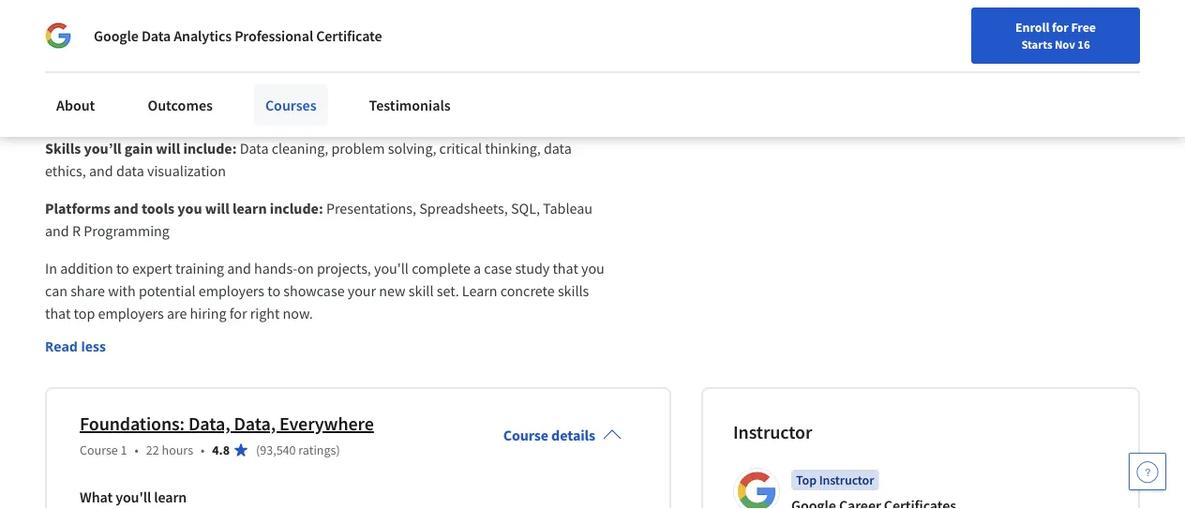 Task type: describe. For each thing, give the bounding box(es) containing it.
for inside in addition to expert training and hands-on projects, you'll complete a case study that you can share with potential employers to showcase your new skill set. learn concrete skills that top employers are hiring for right now.
[[230, 304, 247, 322]]

analytics
[[410, 11, 466, 30]]

a inside in addition to expert training and hands-on projects, you'll complete a case study that you can share with potential employers to showcase your new skill set. learn concrete skills that top employers are hiring for right now.
[[474, 259, 481, 277]]

1 horizontal spatial in
[[424, 56, 436, 75]]

less
[[81, 338, 106, 355]]

to inside this program includes over 180 hours of instruction and hundreds of practice-based assessments, which will help you simulate real-world data analytics scenarios that are critical for success in the workplace. the content is highly interactive and exclusively developed by google employees with decades of experience in data analytics. through a mix of videos, assessments, and hands-on labs, you'll get introduced to analysis tools and platforms and key analytical skills required for an entry-level job.
[[475, 79, 488, 97]]

what you'll learn
[[80, 488, 187, 506]]

expert
[[132, 259, 172, 277]]

course for course details
[[503, 426, 549, 444]]

0 vertical spatial include:
[[183, 139, 237, 157]]

problem
[[332, 139, 385, 157]]

0 vertical spatial instructor
[[733, 421, 812, 444]]

solving,
[[388, 139, 437, 157]]

ethics,
[[45, 161, 86, 180]]

content
[[299, 34, 347, 52]]

course details button
[[488, 399, 637, 471]]

scenarios
[[469, 11, 528, 30]]

learn
[[462, 281, 498, 300]]

key
[[136, 101, 158, 120]]

which
[[131, 11, 169, 30]]

nov
[[1055, 37, 1076, 52]]

r
[[72, 221, 81, 240]]

outcomes link
[[136, 84, 224, 126]]

for left an
[[316, 101, 333, 120]]

0 vertical spatial in
[[162, 34, 174, 52]]

93,540
[[260, 442, 296, 458]]

thinking,
[[485, 139, 541, 157]]

and down videos,
[[109, 101, 133, 120]]

analytical
[[161, 101, 222, 120]]

starts
[[1022, 37, 1053, 52]]

skills inside this program includes over 180 hours of instruction and hundreds of practice-based assessments, which will help you simulate real-world data analytics scenarios that are critical for success in the workplace. the content is highly interactive and exclusively developed by google employees with decades of experience in data analytics. through a mix of videos, assessments, and hands-on labs, you'll get introduced to analysis tools and platforms and key analytical skills required for an entry-level job.
[[225, 101, 256, 120]]

analysis
[[491, 79, 541, 97]]

data down interactive
[[439, 56, 467, 75]]

critical inside this program includes over 180 hours of instruction and hundreds of practice-based assessments, which will help you simulate real-world data analytics scenarios that are critical for success in the workplace. the content is highly interactive and exclusively developed by google employees with decades of experience in data analytics. through a mix of videos, assessments, and hands-on labs, you'll get introduced to analysis tools and platforms and key analytical skills required for an entry-level job.
[[45, 34, 88, 52]]

practice-
[[474, 0, 529, 7]]

data cleaning, problem solving, critical thinking, data ethics, and data visualization
[[45, 139, 575, 180]]

and up world
[[369, 0, 393, 7]]

and up the programming
[[113, 199, 139, 217]]

professional
[[235, 26, 313, 45]]

now.
[[283, 304, 313, 322]]

1
[[121, 442, 127, 458]]

hands- inside this program includes over 180 hours of instruction and hundreds of practice-based assessments, which will help you simulate real-world data analytics scenarios that are critical for success in the workplace. the content is highly interactive and exclusively developed by google employees with decades of experience in data analytics. through a mix of videos, assessments, and hands-on labs, you'll get introduced to analysis tools and platforms and key analytical skills required for an entry-level job.
[[247, 79, 291, 97]]

concrete
[[501, 281, 555, 300]]

certificate
[[316, 26, 382, 45]]

potential
[[139, 281, 196, 300]]

1 vertical spatial will
[[156, 139, 180, 157]]

top
[[74, 304, 95, 322]]

show notifications image
[[1001, 23, 1023, 46]]

programming
[[84, 221, 170, 240]]

with inside this program includes over 180 hours of instruction and hundreds of practice-based assessments, which will help you simulate real-world data analytics scenarios that are critical for success in the workplace. the content is highly interactive and exclusively developed by google employees with decades of experience in data analytics. through a mix of videos, assessments, and hands-on labs, you'll get introduced to analysis tools and platforms and key analytical skills required for an entry-level job.
[[251, 56, 279, 75]]

gain
[[125, 139, 153, 157]]

0 horizontal spatial employers
[[98, 304, 164, 322]]

level
[[393, 101, 422, 120]]

and down through
[[579, 79, 603, 97]]

1 data, from the left
[[188, 412, 230, 436]]

0 horizontal spatial to
[[116, 259, 129, 277]]

and inside presentations, spreadsheets, sql, tableau and r programming
[[45, 221, 69, 240]]

in
[[45, 259, 57, 277]]

through
[[532, 56, 586, 75]]

1 vertical spatial include:
[[270, 199, 323, 217]]

0 vertical spatial google
[[94, 26, 139, 45]]

1 • from the left
[[135, 442, 139, 458]]

data inside data cleaning, problem solving, critical thinking, data ethics, and data visualization
[[240, 139, 269, 157]]

read
[[45, 338, 78, 355]]

of up labs,
[[337, 56, 349, 75]]

the
[[177, 34, 197, 52]]

you'll inside this program includes over 180 hours of instruction and hundreds of practice-based assessments, which will help you simulate real-world data analytics scenarios that are critical for success in the workplace. the content is highly interactive and exclusively developed by google employees with decades of experience in data analytics. through a mix of videos, assessments, and hands-on labs, you'll get introduced to analysis tools and platforms and key analytical skills required for an entry-level job.
[[343, 79, 377, 97]]

in addition to expert training and hands-on projects, you'll complete a case study that you can share with potential employers to showcase your new skill set. learn concrete skills that top employers are hiring for right now.
[[45, 259, 608, 322]]

by
[[114, 56, 130, 75]]

a inside this program includes over 180 hours of instruction and hundreds of practice-based assessments, which will help you simulate real-world data analytics scenarios that are critical for success in the workplace. the content is highly interactive and exclusively developed by google employees with decades of experience in data analytics. through a mix of videos, assessments, and hands-on labs, you'll get introduced to analysis tools and platforms and key analytical skills required for an entry-level job.
[[589, 56, 596, 75]]

mix
[[45, 79, 68, 97]]

introduced
[[403, 79, 472, 97]]

with inside in addition to expert training and hands-on projects, you'll complete a case study that you can share with potential employers to showcase your new skill set. learn concrete skills that top employers are hiring for right now.
[[108, 281, 136, 300]]

skills you'll gain will include:
[[45, 139, 240, 157]]

2 vertical spatial that
[[45, 304, 71, 322]]

free
[[1071, 19, 1096, 36]]

22
[[146, 442, 159, 458]]

hiring
[[190, 304, 227, 322]]

read less
[[45, 338, 106, 355]]

get
[[380, 79, 400, 97]]

will inside this program includes over 180 hours of instruction and hundreds of practice-based assessments, which will help you simulate real-world data analytics scenarios that are critical for success in the workplace. the content is highly interactive and exclusively developed by google employees with decades of experience in data analytics. through a mix of videos, assessments, and hands-on labs, you'll get introduced to analysis tools and platforms and key analytical skills required for an entry-level job.
[[172, 11, 194, 30]]

for inside enroll for free starts nov 16
[[1052, 19, 1069, 36]]

courses
[[265, 96, 317, 114]]

world
[[339, 11, 376, 30]]

platforms
[[45, 101, 106, 120]]

help center image
[[1137, 460, 1159, 483]]

enroll
[[1016, 19, 1050, 36]]

decades
[[282, 56, 334, 75]]

4.8
[[212, 442, 230, 458]]

1 horizontal spatial to
[[267, 281, 281, 300]]

course details
[[503, 426, 596, 444]]

1 vertical spatial assessments,
[[134, 79, 217, 97]]

includes
[[131, 0, 184, 7]]

google career certificates image
[[736, 471, 777, 509]]

case
[[484, 259, 512, 277]]

( 93,540 ratings )
[[256, 442, 340, 458]]

about link
[[45, 84, 106, 126]]

1 vertical spatial you'll
[[116, 488, 151, 506]]

an
[[336, 101, 352, 120]]

right
[[250, 304, 280, 322]]

1 vertical spatial that
[[553, 259, 578, 277]]

entry-
[[355, 101, 393, 120]]

are inside in addition to expert training and hands-on projects, you'll complete a case study that you can share with potential employers to showcase your new skill set. learn concrete skills that top employers are hiring for right now.
[[167, 304, 187, 322]]

critical inside data cleaning, problem solving, critical thinking, data ethics, and data visualization
[[439, 139, 482, 157]]

top instructor
[[796, 472, 874, 488]]

program
[[74, 0, 128, 7]]

tools inside this program includes over 180 hours of instruction and hundreds of practice-based assessments, which will help you simulate real-world data analytics scenarios that are critical for success in the workplace. the content is highly interactive and exclusively developed by google employees with decades of experience in data analytics. through a mix of videos, assessments, and hands-on labs, you'll get introduced to analysis tools and platforms and key analytical skills required for an entry-level job.
[[544, 79, 576, 97]]

what
[[80, 488, 113, 506]]

for up developed
[[91, 34, 108, 52]]

experience
[[352, 56, 421, 75]]

simulate
[[254, 11, 308, 30]]

this program includes over 180 hours of instruction and hundreds of practice-based assessments, which will help you simulate real-world data analytics scenarios that are critical for success in the workplace. the content is highly interactive and exclusively developed by google employees with decades of experience in data analytics. through a mix of videos, assessments, and hands-on labs, you'll get introduced to analysis tools and platforms and key analytical skills required for an entry-level job.
[[45, 0, 606, 120]]

details
[[552, 426, 596, 444]]

top
[[796, 472, 817, 488]]



Task type: locate. For each thing, give the bounding box(es) containing it.
google
[[94, 26, 139, 45], [133, 56, 177, 75]]

data
[[379, 11, 407, 30], [439, 56, 467, 75], [544, 139, 572, 157], [116, 161, 144, 180]]

(
[[256, 442, 260, 458]]

critical up developed
[[45, 34, 88, 52]]

0 vertical spatial a
[[589, 56, 596, 75]]

0 vertical spatial hours
[[243, 0, 279, 7]]

1 vertical spatial a
[[474, 259, 481, 277]]

that inside this program includes over 180 hours of instruction and hundreds of practice-based assessments, which will help you simulate real-world data analytics scenarios that are critical for success in the workplace. the content is highly interactive and exclusively developed by google employees with decades of experience in data analytics. through a mix of videos, assessments, and hands-on labs, you'll get introduced to analysis tools and platforms and key analytical skills required for an entry-level job.
[[531, 11, 557, 30]]

1 vertical spatial you
[[178, 199, 202, 217]]

for left the right
[[230, 304, 247, 322]]

learn down 22
[[154, 488, 187, 506]]

None search field
[[252, 12, 440, 49]]

share
[[70, 281, 105, 300]]

new
[[379, 281, 406, 300]]

include: up visualization at top left
[[183, 139, 237, 157]]

1 vertical spatial instructor
[[819, 472, 874, 488]]

real-
[[311, 11, 339, 30]]

and right "training"
[[227, 259, 251, 277]]

on
[[291, 79, 307, 97], [298, 259, 314, 277]]

skills inside in addition to expert training and hands-on projects, you'll complete a case study that you can share with potential employers to showcase your new skill set. learn concrete skills that top employers are hiring for right now.
[[558, 281, 589, 300]]

testimonials
[[369, 96, 451, 114]]

1 horizontal spatial course
[[503, 426, 549, 444]]

hours right 22
[[162, 442, 193, 458]]

data
[[142, 26, 171, 45], [240, 139, 269, 157]]

1 horizontal spatial tools
[[544, 79, 576, 97]]

you'll right 'what'
[[116, 488, 151, 506]]

2 vertical spatial to
[[267, 281, 281, 300]]

1 vertical spatial you'll
[[84, 139, 122, 157]]

1 horizontal spatial you'll
[[343, 79, 377, 97]]

include: down data cleaning, problem solving, critical thinking, data ethics, and data visualization at the left top of the page
[[270, 199, 323, 217]]

0 vertical spatial learn
[[232, 199, 267, 217]]

google data analytics professional certificate
[[94, 26, 382, 45]]

over
[[187, 0, 215, 7]]

assessments, up analytical
[[134, 79, 217, 97]]

you'll
[[374, 259, 409, 277], [116, 488, 151, 506]]

on up showcase
[[298, 259, 314, 277]]

1 horizontal spatial you'll
[[374, 259, 409, 277]]

and down scenarios
[[474, 34, 498, 52]]

study
[[515, 259, 550, 277]]

assessments,
[[45, 11, 128, 30], [134, 79, 217, 97]]

hours up 'simulate'
[[243, 0, 279, 7]]

0 horizontal spatial hours
[[162, 442, 193, 458]]

courses link
[[254, 84, 328, 126]]

you'll inside in addition to expert training and hands-on projects, you'll complete a case study that you can share with potential employers to showcase your new skill set. learn concrete skills that top employers are hiring for right now.
[[374, 259, 409, 277]]

0 horizontal spatial with
[[108, 281, 136, 300]]

foundations: data, data, everywhere
[[80, 412, 374, 436]]

that
[[531, 11, 557, 30], [553, 259, 578, 277], [45, 304, 71, 322]]

in
[[162, 34, 174, 52], [424, 56, 436, 75]]

0 vertical spatial will
[[172, 11, 194, 30]]

instructor up top
[[733, 421, 812, 444]]

1 vertical spatial to
[[116, 259, 129, 277]]

you'll left gain
[[84, 139, 122, 157]]

instructor right top
[[819, 472, 874, 488]]

1 vertical spatial google
[[133, 56, 177, 75]]

presentations, spreadsheets, sql, tableau and r programming
[[45, 199, 596, 240]]

1 horizontal spatial critical
[[439, 139, 482, 157]]

2 data, from the left
[[234, 412, 276, 436]]

hands- inside in addition to expert training and hands-on projects, you'll complete a case study that you can share with potential employers to showcase your new skill set. learn concrete skills that top employers are hiring for right now.
[[254, 259, 298, 277]]

instruction
[[297, 0, 366, 7]]

and
[[369, 0, 393, 7], [474, 34, 498, 52], [220, 79, 244, 97], [579, 79, 603, 97], [109, 101, 133, 120], [89, 161, 113, 180], [113, 199, 139, 217], [45, 221, 69, 240], [227, 259, 251, 277]]

hands- up required
[[247, 79, 291, 97]]

1 horizontal spatial include:
[[270, 199, 323, 217]]

outcomes
[[148, 96, 213, 114]]

data, up 4.8
[[188, 412, 230, 436]]

on down the 'decades'
[[291, 79, 307, 97]]

success
[[111, 34, 159, 52]]

data left cleaning,
[[240, 139, 269, 157]]

coursera image
[[15, 15, 134, 45]]

that down can
[[45, 304, 71, 322]]

menu item
[[860, 19, 981, 80]]

employers
[[199, 281, 265, 300], [98, 304, 164, 322]]

with
[[251, 56, 279, 75], [108, 281, 136, 300]]

2 vertical spatial you
[[581, 259, 605, 277]]

you'll up entry-
[[343, 79, 377, 97]]

read less button
[[45, 337, 106, 356]]

1 horizontal spatial instructor
[[819, 472, 874, 488]]

addition
[[60, 259, 113, 277]]

exclusively
[[501, 34, 569, 52]]

1 vertical spatial learn
[[154, 488, 187, 506]]

0 horizontal spatial you'll
[[116, 488, 151, 506]]

you'll up new
[[374, 259, 409, 277]]

1 vertical spatial skills
[[558, 281, 589, 300]]

and inside data cleaning, problem solving, critical thinking, data ethics, and data visualization
[[89, 161, 113, 180]]

you inside this program includes over 180 hours of instruction and hundreds of practice-based assessments, which will help you simulate real-world data analytics scenarios that are critical for success in the workplace. the content is highly interactive and exclusively developed by google employees with decades of experience in data analytics. through a mix of videos, assessments, and hands-on labs, you'll get introduced to analysis tools and platforms and key analytical skills required for an entry-level job.
[[228, 11, 251, 30]]

0 horizontal spatial a
[[474, 259, 481, 277]]

sql,
[[511, 199, 540, 217]]

0 vertical spatial assessments,
[[45, 11, 128, 30]]

are down based
[[560, 11, 580, 30]]

the
[[272, 34, 296, 52]]

1 vertical spatial with
[[108, 281, 136, 300]]

you'll
[[343, 79, 377, 97], [84, 139, 122, 157]]

about
[[56, 96, 95, 114]]

and left 'r'
[[45, 221, 69, 240]]

and down employees
[[220, 79, 244, 97]]

employers down potential
[[98, 304, 164, 322]]

assessments, down program
[[45, 11, 128, 30]]

platforms
[[45, 199, 110, 217]]

is
[[350, 34, 360, 52]]

2 horizontal spatial to
[[475, 79, 488, 97]]

0 horizontal spatial in
[[162, 34, 174, 52]]

skill
[[409, 281, 434, 300]]

course left 1
[[80, 442, 118, 458]]

foundations: data, data, everywhere link
[[80, 412, 374, 436]]

0 horizontal spatial learn
[[154, 488, 187, 506]]

enroll for free starts nov 16
[[1016, 19, 1096, 52]]

are inside this program includes over 180 hours of instruction and hundreds of practice-based assessments, which will help you simulate real-world data analytics scenarios that are critical for success in the workplace. the content is highly interactive and exclusively developed by google employees with decades of experience in data analytics. through a mix of videos, assessments, and hands-on labs, you'll get introduced to analysis tools and platforms and key analytical skills required for an entry-level job.
[[560, 11, 580, 30]]

1 horizontal spatial skills
[[558, 281, 589, 300]]

0 horizontal spatial you'll
[[84, 139, 122, 157]]

data right "thinking,"
[[544, 139, 572, 157]]

will down visualization at top left
[[205, 199, 230, 217]]

1 horizontal spatial a
[[589, 56, 596, 75]]

0 vertical spatial skills
[[225, 101, 256, 120]]

a left case
[[474, 259, 481, 277]]

to down the analytics.
[[475, 79, 488, 97]]

in up introduced
[[424, 56, 436, 75]]

with down the the
[[251, 56, 279, 75]]

tableau
[[543, 199, 593, 217]]

1 horizontal spatial data,
[[234, 412, 276, 436]]

of
[[282, 0, 294, 7], [459, 0, 471, 7], [337, 56, 349, 75], [71, 79, 83, 97]]

you right study at bottom left
[[581, 259, 605, 277]]

critical
[[45, 34, 88, 52], [439, 139, 482, 157]]

of right mix
[[71, 79, 83, 97]]

for up nov at the top of page
[[1052, 19, 1069, 36]]

1 horizontal spatial learn
[[232, 199, 267, 217]]

0 vertical spatial on
[[291, 79, 307, 97]]

cleaning,
[[272, 139, 329, 157]]

labs,
[[310, 79, 340, 97]]

course inside course details 'dropdown button'
[[503, 426, 549, 444]]

visualization
[[147, 161, 226, 180]]

0 vertical spatial hands-
[[247, 79, 291, 97]]

•
[[135, 442, 139, 458], [201, 442, 205, 458]]

google down success
[[133, 56, 177, 75]]

1 vertical spatial tools
[[141, 199, 175, 217]]

• right 1
[[135, 442, 139, 458]]

0 vertical spatial with
[[251, 56, 279, 75]]

1 vertical spatial are
[[167, 304, 187, 322]]

0 horizontal spatial •
[[135, 442, 139, 458]]

your
[[348, 281, 376, 300]]

foundations:
[[80, 412, 185, 436]]

data up highly
[[379, 11, 407, 30]]

0 vertical spatial that
[[531, 11, 557, 30]]

0 horizontal spatial are
[[167, 304, 187, 322]]

data down gain
[[116, 161, 144, 180]]

1 vertical spatial hands-
[[254, 259, 298, 277]]

on inside this program includes over 180 hours of instruction and hundreds of practice-based assessments, which will help you simulate real-world data analytics scenarios that are critical for success in the workplace. the content is highly interactive and exclusively developed by google employees with decades of experience in data analytics. through a mix of videos, assessments, and hands-on labs, you'll get introduced to analysis tools and platforms and key analytical skills required for an entry-level job.
[[291, 79, 307, 97]]

2 vertical spatial will
[[205, 199, 230, 217]]

0 vertical spatial are
[[560, 11, 580, 30]]

0 horizontal spatial critical
[[45, 34, 88, 52]]

1 vertical spatial in
[[424, 56, 436, 75]]

1 vertical spatial on
[[298, 259, 314, 277]]

course for course 1 • 22 hours •
[[80, 442, 118, 458]]

and inside in addition to expert training and hands-on projects, you'll complete a case study that you can share with potential employers to showcase your new skill set. learn concrete skills that top employers are hiring for right now.
[[227, 259, 251, 277]]

0 vertical spatial tools
[[544, 79, 576, 97]]

to left expert
[[116, 259, 129, 277]]

0 vertical spatial you
[[228, 11, 251, 30]]

analytics.
[[470, 56, 529, 75]]

in left the
[[162, 34, 174, 52]]

1 vertical spatial employers
[[98, 304, 164, 322]]

analytics
[[174, 26, 232, 45]]

data left the
[[142, 26, 171, 45]]

critical down job.
[[439, 139, 482, 157]]

on inside in addition to expert training and hands-on projects, you'll complete a case study that you can share with potential employers to showcase your new skill set. learn concrete skills that top employers are hiring for right now.
[[298, 259, 314, 277]]

hands- up showcase
[[254, 259, 298, 277]]

course left details
[[503, 426, 549, 444]]

1 vertical spatial hours
[[162, 442, 193, 458]]

you
[[228, 11, 251, 30], [178, 199, 202, 217], [581, 259, 605, 277]]

that down based
[[531, 11, 557, 30]]

interactive
[[405, 34, 471, 52]]

1 horizontal spatial employers
[[199, 281, 265, 300]]

16
[[1078, 37, 1090, 52]]

0 horizontal spatial tools
[[141, 199, 175, 217]]

presentations,
[[326, 199, 416, 217]]

employers up hiring
[[199, 281, 265, 300]]

tools
[[544, 79, 576, 97], [141, 199, 175, 217]]

0 vertical spatial employers
[[199, 281, 265, 300]]

of up analytics
[[459, 0, 471, 7]]

1 horizontal spatial •
[[201, 442, 205, 458]]

to up the right
[[267, 281, 281, 300]]

skills left required
[[225, 101, 256, 120]]

a right through
[[589, 56, 596, 75]]

0 vertical spatial critical
[[45, 34, 88, 52]]

you inside in addition to expert training and hands-on projects, you'll complete a case study that you can share with potential employers to showcase your new skill set. learn concrete skills that top employers are hiring for right now.
[[581, 259, 605, 277]]

hands-
[[247, 79, 291, 97], [254, 259, 298, 277]]

0 horizontal spatial data
[[142, 26, 171, 45]]

are down potential
[[167, 304, 187, 322]]

0 vertical spatial you'll
[[374, 259, 409, 277]]

job.
[[425, 101, 449, 120]]

1 horizontal spatial with
[[251, 56, 279, 75]]

skills right 'concrete'
[[558, 281, 589, 300]]

1 horizontal spatial are
[[560, 11, 580, 30]]

0 horizontal spatial data,
[[188, 412, 230, 436]]

0 vertical spatial data
[[142, 26, 171, 45]]

will up the
[[172, 11, 194, 30]]

hundreds
[[396, 0, 456, 7]]

ratings
[[299, 442, 336, 458]]

1 horizontal spatial assessments,
[[134, 79, 217, 97]]

1 horizontal spatial data
[[240, 139, 269, 157]]

google up by
[[94, 26, 139, 45]]

employees
[[180, 56, 248, 75]]

180
[[218, 0, 240, 7]]

can
[[45, 281, 67, 300]]

training
[[175, 259, 224, 277]]

1 vertical spatial data
[[240, 139, 269, 157]]

you down visualization at top left
[[178, 199, 202, 217]]

and right the ethics,
[[89, 161, 113, 180]]

0 vertical spatial you'll
[[343, 79, 377, 97]]

1 horizontal spatial hours
[[243, 0, 279, 7]]

will up visualization at top left
[[156, 139, 180, 157]]

that right study at bottom left
[[553, 259, 578, 277]]

1 vertical spatial critical
[[439, 139, 482, 157]]

google image
[[45, 23, 71, 49]]

of up 'simulate'
[[282, 0, 294, 7]]

with right share
[[108, 281, 136, 300]]

data, up (
[[234, 412, 276, 436]]

required
[[259, 101, 313, 120]]

skills
[[45, 139, 81, 157]]

2 • from the left
[[201, 442, 205, 458]]

0 horizontal spatial assessments,
[[45, 11, 128, 30]]

• left 4.8
[[201, 442, 205, 458]]

will
[[172, 11, 194, 30], [156, 139, 180, 157], [205, 199, 230, 217]]

)
[[336, 442, 340, 458]]

you down 180
[[228, 11, 251, 30]]

1 horizontal spatial you
[[228, 11, 251, 30]]

hours
[[243, 0, 279, 7], [162, 442, 193, 458]]

learn down data cleaning, problem solving, critical thinking, data ethics, and data visualization at the left top of the page
[[232, 199, 267, 217]]

2 horizontal spatial you
[[581, 259, 605, 277]]

everywhere
[[279, 412, 374, 436]]

0 horizontal spatial instructor
[[733, 421, 812, 444]]

complete
[[412, 259, 471, 277]]

based
[[529, 0, 567, 7]]

0 vertical spatial to
[[475, 79, 488, 97]]

0 horizontal spatial include:
[[183, 139, 237, 157]]

hours inside this program includes over 180 hours of instruction and hundreds of practice-based assessments, which will help you simulate real-world data analytics scenarios that are critical for success in the workplace. the content is highly interactive and exclusively developed by google employees with decades of experience in data analytics. through a mix of videos, assessments, and hands-on labs, you'll get introduced to analysis tools and platforms and key analytical skills required for an entry-level job.
[[243, 0, 279, 7]]

0 horizontal spatial skills
[[225, 101, 256, 120]]

testimonials link
[[358, 84, 462, 126]]

tools down through
[[544, 79, 576, 97]]

0 horizontal spatial you
[[178, 199, 202, 217]]

0 horizontal spatial course
[[80, 442, 118, 458]]

projects,
[[317, 259, 371, 277]]

google inside this program includes over 180 hours of instruction and hundreds of practice-based assessments, which will help you simulate real-world data analytics scenarios that are critical for success in the workplace. the content is highly interactive and exclusively developed by google employees with decades of experience in data analytics. through a mix of videos, assessments, and hands-on labs, you'll get introduced to analysis tools and platforms and key analytical skills required for an entry-level job.
[[133, 56, 177, 75]]

videos,
[[86, 79, 131, 97]]

tools up the programming
[[141, 199, 175, 217]]



Task type: vqa. For each thing, say whether or not it's contained in the screenshot.
The Chat With Us icon
no



